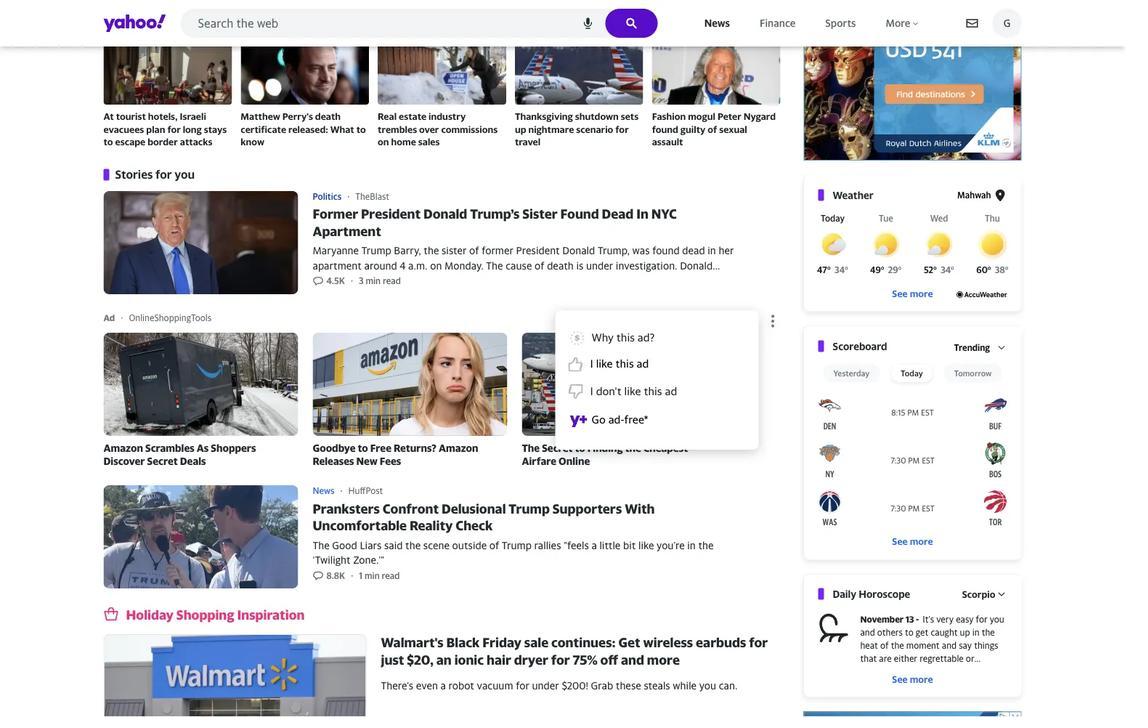 Task type: vqa. For each thing, say whether or not it's contained in the screenshot.
'G'
yes



Task type: describe. For each thing, give the bounding box(es) containing it.
is inside it's very easy for you and others to get caught up in the heat of the moment and say things that are either regrettable or unforgettable. you may as well let it all happen. resistance is futile.
[[950, 679, 956, 690]]

tomorrow
[[955, 368, 992, 378]]

huffpost
[[349, 486, 383, 496]]

60
[[977, 265, 988, 275]]

perry's
[[282, 111, 313, 122]]

34 for 52 ° 34 °
[[941, 265, 951, 275]]

trump's inside maryanne trump barry, the sister of former president donald trump, was found dead in her apartment around 4 a.m. on monday. the cause of death is under investigation. donald trump's sister found dead in her apartment according to reports, 86-year-old maryanne trump barry was found inside her fifth avenue apartment at around 4 a.m. the […]
[[313, 274, 348, 286]]

cause
[[506, 259, 532, 271]]

in inside former president donald trump's sister found dead in nyc apartment
[[637, 206, 649, 222]]

· for news · huffpost
[[340, 486, 343, 496]]

maryanne trump barry, the sister of former president donald trump, was found dead in her apartment around 4 a.m. on monday. the cause of death is under investigation. donald trump's sister found dead in her apartment according to reports, 86-year-old maryanne trump barry was found inside her fifth avenue apartment at around 4 a.m. the […]
[[313, 245, 734, 300]]

ad
[[104, 313, 115, 323]]

2 advertisement region from the top
[[804, 712, 1022, 717]]

2 vertical spatial you
[[700, 680, 717, 692]]

why this ad?
[[592, 331, 655, 344]]

was
[[823, 517, 837, 527]]

0 vertical spatial her
[[719, 245, 734, 257]]

nightmare
[[529, 124, 574, 135]]

· for 8.8k · 1 min read
[[351, 571, 353, 581]]

news for news · huffpost
[[313, 486, 335, 496]]

1 vertical spatial found
[[653, 245, 680, 257]]

for right stories
[[156, 168, 172, 181]]

2 ° from the left
[[845, 265, 849, 275]]

can.
[[719, 680, 738, 692]]

theblast
[[356, 191, 390, 202]]

travel
[[515, 136, 541, 147]]

daily horoscope
[[833, 588, 911, 600]]

sports link
[[823, 13, 859, 32]]

while
[[673, 680, 697, 692]]

0 vertical spatial was
[[633, 245, 650, 257]]

zone.'"
[[353, 554, 384, 566]]

released:
[[289, 124, 328, 135]]

former president donald trump's sister found dead in nyc apartment link
[[104, 191, 781, 294]]

or
[[966, 653, 975, 663]]

$20,
[[407, 652, 434, 668]]

wireless
[[643, 635, 693, 651]]

scoreboard
[[833, 340, 888, 352]]

1 vertical spatial donald
[[563, 245, 595, 257]]

0 vertical spatial this
[[617, 331, 635, 344]]

view ad options image
[[764, 313, 783, 328]]

at
[[104, 111, 114, 122]]

of inside it's very easy for you and others to get caught up in the heat of the moment and say things that are either regrettable or unforgettable. you may as well let it all happen. resistance is futile.
[[881, 640, 889, 650]]

peter
[[718, 111, 742, 122]]

evacuees
[[104, 124, 144, 135]]

86-
[[622, 274, 637, 286]]

president inside maryanne trump barry, the sister of former president donald trump, was found dead in her apartment around 4 a.m. on monday. the cause of death is under investigation. donald trump's sister found dead in her apartment according to reports, 86-year-old maryanne trump barry was found inside her fifth avenue apartment at around 4 a.m. the […]
[[516, 245, 560, 257]]

sister inside maryanne trump barry, the sister of former president donald trump, was found dead in her apartment around 4 a.m. on monday. the cause of death is under investigation. donald trump's sister found dead in her apartment according to reports, 86-year-old maryanne trump barry was found inside her fifth avenue apartment at around 4 a.m. the […]
[[351, 274, 377, 286]]

pranksters confront delusional trump supporters with uncomfortable reality check link
[[104, 486, 781, 589]]

60 ° 38 °
[[977, 265, 1009, 275]]

i like this ad
[[590, 357, 649, 370]]

pm for buf
[[908, 408, 920, 417]]

finance
[[760, 17, 796, 29]]

0 vertical spatial maryanne
[[313, 245, 359, 257]]

like inside button
[[625, 384, 641, 397]]

the down old
[[661, 288, 678, 300]]

Search query text field
[[181, 9, 658, 38]]

said
[[384, 539, 403, 551]]

and inside walmart's black friday sale continues: get wireless earbuds for just $20, an ionic hair dryer for 75% off and more
[[621, 652, 645, 668]]

sister inside former president donald trump's sister found dead in nyc apartment
[[523, 206, 558, 222]]

1 vertical spatial around
[[595, 288, 628, 300]]

trump inside the good liars said the scene outside of trump rallies "feels a little bit like you're in the 'twilight zone.'"
[[502, 539, 532, 551]]

tab list containing yesterday
[[819, 364, 1008, 383]]

pm for bos
[[909, 456, 920, 465]]

read for confront
[[382, 571, 400, 581]]

up inside the thanksgiving shutdown sets up nightmare scenario for travel
[[515, 124, 527, 135]]

3
[[359, 276, 364, 286]]

2 see more from the top
[[893, 536, 934, 547]]

see for weather
[[893, 288, 908, 299]]

get
[[619, 635, 641, 651]]

scene
[[424, 539, 450, 551]]

this inside button
[[644, 384, 662, 397]]

stories for you
[[115, 168, 195, 181]]

hotels,
[[148, 111, 178, 122]]

at tourist hotels, israeli evacuees plan for long stays to escape border attacks
[[104, 111, 227, 147]]

see more for weather
[[893, 288, 934, 299]]

search image
[[626, 17, 638, 29]]

min for confront
[[365, 571, 380, 581]]

2 horizontal spatial and
[[942, 640, 957, 650]]

scrambles
[[145, 442, 195, 454]]

death inside matthew perry's death certificate released: what to know
[[315, 111, 341, 122]]

2 vertical spatial found
[[393, 288, 421, 300]]

you inside it's very easy for you and others to get caught up in the heat of the moment and say things that are either regrettable or unforgettable. you may as well let it all happen. resistance is futile.
[[990, 614, 1005, 624]]

holiday
[[126, 607, 174, 623]]

to inside maryanne trump barry, the sister of former president donald trump, was found dead in her apartment around 4 a.m. on monday. the cause of death is under investigation. donald trump's sister found dead in her apartment according to reports, 86-year-old maryanne trump barry was found inside her fifth avenue apartment at around 4 a.m. the […]
[[570, 274, 580, 286]]

sets
[[621, 111, 639, 122]]

of inside fashion mogul peter nygard found guilty of sexual assault
[[708, 124, 718, 135]]

47
[[818, 265, 827, 275]]

-
[[916, 614, 920, 624]]

0 horizontal spatial around
[[364, 259, 397, 271]]

7:30 pm est for bos
[[891, 456, 935, 465]]

investigation.
[[616, 259, 678, 271]]

see more for daily horoscope
[[893, 674, 934, 685]]

read for president
[[383, 276, 401, 286]]

new
[[357, 455, 378, 467]]

former
[[313, 206, 358, 222]]

news link
[[702, 13, 733, 32]]

1 vertical spatial apartment
[[532, 288, 581, 300]]

dead inside maryanne trump barry, the sister of former president donald trump, was found dead in her apartment around 4 a.m. on monday. the cause of death is under investigation. donald trump's sister found dead in her apartment according to reports, 86-year-old maryanne trump barry was found inside her fifth avenue apartment at around 4 a.m. the […]
[[411, 274, 435, 286]]

old
[[660, 274, 675, 286]]

the down others
[[891, 640, 905, 650]]

are
[[880, 653, 892, 663]]

shutdown
[[575, 111, 619, 122]]

· for ad · onlineshoppingtools
[[121, 312, 123, 323]]

more button
[[883, 13, 923, 32]]

tourist
[[116, 111, 146, 122]]

online
[[559, 455, 590, 467]]

fashion
[[652, 111, 686, 122]]

1 horizontal spatial and
[[861, 627, 876, 637]]

confront
[[383, 501, 439, 516]]

0 vertical spatial you
[[175, 168, 195, 181]]

3 ° from the left
[[881, 265, 885, 275]]

thanksgiving shutdown sets up nightmare scenario for travel link
[[515, 40, 644, 148]]

4 ° from the left
[[898, 265, 902, 275]]

ad-
[[609, 413, 625, 426]]

0 vertical spatial today
[[821, 213, 845, 223]]

home
[[391, 136, 416, 147]]

news · huffpost
[[313, 486, 383, 496]]

for down dryer
[[516, 680, 530, 692]]

g button
[[993, 9, 1022, 38]]

vacuum
[[477, 680, 513, 692]]

for left 75%
[[551, 652, 570, 668]]

real
[[378, 111, 397, 122]]

like inside the good liars said the scene outside of trump rallies "feels a little bit like you're in the 'twilight zone.'"
[[639, 539, 654, 551]]

donald inside former president donald trump's sister found dead in nyc apartment
[[424, 206, 468, 222]]

4.5k comments element
[[327, 276, 345, 287]]

fashion mogul peter nygard found guilty of sexual assault
[[652, 111, 776, 147]]

2 see from the top
[[893, 536, 908, 547]]

this inside button
[[616, 357, 634, 370]]

for right earbuds
[[749, 635, 768, 651]]

avenue
[[495, 288, 529, 300]]

walmart's
[[381, 635, 444, 651]]

0 horizontal spatial was
[[373, 288, 391, 300]]

delusional
[[442, 501, 506, 516]]

of up monday.
[[470, 245, 479, 257]]

news for news
[[705, 17, 730, 29]]

view your locations image
[[995, 189, 1008, 202]]

today button
[[891, 364, 934, 383]]

i don't like this ad button
[[569, 378, 746, 404]]

1 ° from the left
[[827, 265, 831, 275]]

say
[[959, 640, 972, 650]]

6 ° from the left
[[951, 265, 955, 275]]

2 see more link from the top
[[819, 535, 1008, 548]]

holiday shopping inspiration link
[[126, 606, 305, 624]]

at
[[583, 288, 593, 300]]

to inside the secret to finding the cheapest airfare online
[[575, 442, 586, 454]]

to inside goodbye to free returns? amazon releases new fees
[[358, 442, 368, 454]]

black
[[447, 635, 480, 651]]

guilty
[[681, 124, 706, 135]]

why
[[592, 331, 614, 344]]

supporters
[[553, 501, 622, 516]]

escape
[[115, 136, 146, 147]]

1 vertical spatial 4
[[631, 288, 637, 300]]

trump's inside former president donald trump's sister found dead in nyc apartment
[[470, 206, 520, 222]]

to inside 'at tourist hotels, israeli evacuees plan for long stays to escape border attacks'
[[104, 136, 113, 147]]

real estate industry trembles over commissions on home sales
[[378, 111, 498, 147]]

shopping
[[177, 607, 234, 623]]

1 vertical spatial a.m.
[[640, 288, 659, 300]]

death inside maryanne trump barry, the sister of former president donald trump, was found dead in her apartment around 4 a.m. on monday. the cause of death is under investigation. donald trump's sister found dead in her apartment according to reports, 86-year-old maryanne trump barry was found inside her fifth avenue apartment at around 4 a.m. the […]
[[547, 259, 574, 271]]

friday
[[483, 635, 522, 651]]

ad · onlineshoppingtools
[[104, 312, 212, 323]]

for inside 'at tourist hotels, israeli evacuees plan for long stays to escape border attacks'
[[167, 124, 181, 135]]

check your mail image
[[967, 17, 979, 29]]

why this ad? link
[[557, 325, 744, 351]]

more
[[886, 17, 911, 29]]

daily
[[833, 588, 857, 600]]

commissions
[[441, 124, 498, 135]]

ad inside i don't like this ad button
[[665, 384, 678, 397]]

1 vertical spatial her
[[453, 288, 468, 300]]

0 vertical spatial a.m.
[[409, 259, 428, 271]]

pm for tor
[[909, 504, 920, 513]]

accuweather image
[[957, 291, 1008, 298]]

see more link for weather
[[819, 212, 1008, 300]]

plan
[[146, 124, 165, 135]]



Task type: locate. For each thing, give the bounding box(es) containing it.
0 vertical spatial news
[[705, 17, 730, 29]]

to right "what"
[[357, 124, 366, 135]]

1 horizontal spatial today
[[901, 368, 923, 378]]

0 vertical spatial 7:30 pm est
[[891, 456, 935, 465]]

trump up "rallies"
[[509, 501, 550, 516]]

34 for 47 ° 34 °
[[835, 265, 845, 275]]

52 ° 34 °
[[925, 265, 955, 275]]

good
[[332, 539, 357, 551]]

grab
[[591, 680, 613, 692]]

1 advertisement region from the top
[[804, 0, 1022, 161]]

up
[[515, 124, 527, 135], [960, 627, 971, 637]]

in inside maryanne trump barry, the sister of former president donald trump, was found dead in her apartment around 4 a.m. on monday. the cause of death is under investigation. donald trump's sister found dead in her apartment according to reports, 86-year-old maryanne trump barry was found inside her fifth avenue apartment at around 4 a.m. the […]
[[708, 245, 716, 257]]

0 horizontal spatial president
[[361, 206, 421, 222]]

in inside maryanne trump barry, the sister of former president donald trump, was found dead in her apartment around 4 a.m. on monday. the cause of death is under investigation. donald trump's sister found dead in her apartment according to reports, 86-year-old maryanne trump barry was found inside her fifth avenue apartment at around 4 a.m. the […]
[[438, 274, 446, 286]]

with
[[625, 501, 655, 516]]

1 7:30 pm est from the top
[[891, 456, 935, 465]]

amazon inside goodbye to free returns? amazon releases new fees
[[439, 442, 479, 454]]

2 horizontal spatial you
[[990, 614, 1005, 624]]

see more down 52
[[893, 288, 934, 299]]

you down attacks
[[175, 168, 195, 181]]

1 vertical spatial read
[[382, 571, 400, 581]]

border
[[148, 136, 178, 147]]

assault
[[652, 136, 684, 147]]

dead up the inside
[[411, 274, 435, 286]]

1 horizontal spatial a.m.
[[640, 288, 659, 300]]

futile.
[[959, 679, 982, 690]]

on down trembles at the left
[[378, 136, 389, 147]]

the secret to finding the cheapest airfare online
[[522, 442, 688, 467]]

this down i like this ad button
[[644, 384, 662, 397]]

secret up online
[[542, 442, 573, 454]]

1 vertical spatial today
[[901, 368, 923, 378]]

of inside the good liars said the scene outside of trump rallies "feels a little bit like you're in the 'twilight zone.'"
[[490, 539, 499, 551]]

bit
[[624, 539, 636, 551]]

75%
[[573, 652, 598, 668]]

go
[[592, 413, 606, 426]]

for inside it's very easy for you and others to get caught up in the heat of the moment and say things that are either regrettable or unforgettable. you may as well let it all happen. resistance is futile.
[[976, 614, 988, 624]]

· right politics on the top of the page
[[348, 191, 350, 202]]

it's
[[923, 614, 935, 624]]

for inside the thanksgiving shutdown sets up nightmare scenario for travel
[[616, 124, 629, 135]]

a inside the good liars said the scene outside of trump rallies "feels a little bit like you're in the 'twilight zone.'"
[[592, 539, 597, 551]]

under inside maryanne trump barry, the sister of former president donald trump, was found dead in her apartment around 4 a.m. on monday. the cause of death is under investigation. donald trump's sister found dead in her apartment according to reports, 86-year-old maryanne trump barry was found inside her fifth avenue apartment at around 4 a.m. the […]
[[586, 259, 614, 271]]

2 vertical spatial see
[[893, 674, 908, 685]]

to inside matthew perry's death certificate released: what to know
[[357, 124, 366, 135]]

and down caught
[[942, 640, 957, 650]]

apartment inside former president donald trump's sister found dead in nyc apartment
[[313, 223, 381, 239]]

° left 29
[[881, 265, 885, 275]]

2 34 from the left
[[941, 265, 951, 275]]

like inside button
[[596, 357, 613, 370]]

4
[[400, 259, 406, 271], [631, 288, 637, 300]]

was down 4.5k · 3 min read
[[373, 288, 391, 300]]

read down zone.'"
[[382, 571, 400, 581]]

it
[[996, 666, 1002, 676]]

2 vertical spatial and
[[621, 652, 645, 668]]

3 see from the top
[[893, 674, 908, 685]]

estate
[[399, 111, 427, 122]]

° left 38
[[988, 265, 992, 275]]

found inside former president donald trump's sister found dead in nyc apartment
[[561, 206, 599, 222]]

0 vertical spatial pm
[[908, 408, 920, 417]]

0 horizontal spatial sister
[[351, 274, 377, 286]]

0 vertical spatial apartment
[[313, 223, 381, 239]]

around up 4.5k · 3 min read
[[364, 259, 397, 271]]

sister
[[523, 206, 558, 222], [351, 274, 377, 286]]

1 vertical spatial 7:30
[[891, 504, 907, 513]]

1 vertical spatial president
[[516, 245, 560, 257]]

° right 29
[[934, 265, 938, 275]]

long
[[183, 124, 202, 135]]

1 vertical spatial maryanne
[[678, 274, 724, 286]]

0 horizontal spatial you
[[175, 168, 195, 181]]

1 horizontal spatial her
[[719, 245, 734, 257]]

1 horizontal spatial amazon
[[439, 442, 479, 454]]

0 vertical spatial see
[[893, 288, 908, 299]]

holiday shopping inspiration
[[126, 607, 305, 623]]

dryer
[[514, 652, 549, 668]]

0 horizontal spatial in
[[688, 539, 696, 551]]

1 see more from the top
[[893, 288, 934, 299]]

1 horizontal spatial on
[[430, 259, 442, 271]]

1 horizontal spatial donald
[[563, 245, 595, 257]]

0 vertical spatial est
[[922, 408, 934, 417]]

sister up barry
[[351, 274, 377, 286]]

1 vertical spatial est
[[922, 456, 935, 465]]

for
[[167, 124, 181, 135], [616, 124, 629, 135], [156, 168, 172, 181], [976, 614, 988, 624], [749, 635, 768, 651], [551, 652, 570, 668], [516, 680, 530, 692]]

0 horizontal spatial amazon
[[104, 442, 143, 454]]

0 vertical spatial like
[[596, 357, 613, 370]]

continues:
[[552, 635, 616, 651]]

nygard
[[744, 111, 776, 122]]

of
[[708, 124, 718, 135], [470, 245, 479, 257], [535, 259, 545, 271], [490, 539, 499, 551], [881, 640, 889, 650]]

1 vertical spatial see more link
[[819, 535, 1008, 548]]

0 vertical spatial president
[[361, 206, 421, 222]]

for right easy
[[976, 614, 988, 624]]

in up the inside
[[438, 274, 446, 286]]

1 horizontal spatial 34
[[941, 265, 951, 275]]

2 amazon from the left
[[439, 442, 479, 454]]

1 vertical spatial ad
[[665, 384, 678, 397]]

2 horizontal spatial donald
[[680, 259, 713, 271]]

president down theblast
[[361, 206, 421, 222]]

to up online
[[575, 442, 586, 454]]

is inside maryanne trump barry, the sister of former president donald trump, was found dead in her apartment around 4 a.m. on monday. the cause of death is under investigation. donald trump's sister found dead in her apartment according to reports, 86-year-old maryanne trump barry was found inside her fifth avenue apartment at around 4 a.m. the […]
[[577, 259, 584, 271]]

1 horizontal spatial was
[[633, 245, 650, 257]]

7:30
[[891, 456, 907, 465], [891, 504, 907, 513]]

apartment
[[313, 223, 381, 239], [468, 274, 519, 286]]

nyc
[[652, 206, 677, 222]]

i left don't
[[590, 384, 594, 397]]

mahwah
[[958, 190, 992, 200]]

5 ° from the left
[[934, 265, 938, 275]]

amazon
[[104, 442, 143, 454], [439, 442, 479, 454]]

ad down i like this ad button
[[665, 384, 678, 397]]

0 vertical spatial death
[[315, 111, 341, 122]]

just
[[381, 652, 404, 668]]

1 horizontal spatial found
[[561, 206, 599, 222]]

dead inside former president donald trump's sister found dead in nyc apartment
[[602, 206, 634, 222]]

her right dead
[[719, 245, 734, 257]]

0 horizontal spatial a
[[441, 680, 446, 692]]

34 right 47
[[835, 265, 845, 275]]

walmart's black friday sale continues: get wireless earbuds for just $20, an ionic hair dryer for 75% off and more
[[381, 635, 768, 668]]

see for daily horoscope
[[893, 674, 908, 685]]

you left the 'can.'
[[700, 680, 717, 692]]

for down hotels,
[[167, 124, 181, 135]]

1 7:30 from the top
[[891, 456, 907, 465]]

go ad-free*
[[592, 413, 649, 426]]

4 down the 86-
[[631, 288, 637, 300]]

up inside it's very easy for you and others to get caught up in the heat of the moment and say things that are either regrettable or unforgettable. you may as well let it all happen. resistance is futile.
[[960, 627, 971, 637]]

more up horoscope
[[910, 536, 934, 547]]

amazon up discover at the left of page
[[104, 442, 143, 454]]

° right 52
[[951, 265, 955, 275]]

1 34 from the left
[[835, 265, 845, 275]]

it's very easy for you and others to get caught up in the heat of the moment and say things that are either regrettable or unforgettable. you may as well let it all happen. resistance is futile.
[[861, 614, 1005, 690]]

3 see more link from the top
[[819, 674, 1008, 686]]

· left 3
[[351, 276, 353, 286]]

according
[[522, 274, 568, 286]]

amazon right returns? at bottom
[[439, 442, 479, 454]]

8 ° from the left
[[1005, 265, 1009, 275]]

under
[[586, 259, 614, 271], [532, 680, 559, 692]]

1 horizontal spatial news
[[705, 17, 730, 29]]

matthew perry's death certificate released: what to know
[[241, 111, 366, 147]]

apartment up fifth at the top
[[468, 274, 519, 286]]

on inside maryanne trump barry, the sister of former president donald trump, was found dead in her apartment around 4 a.m. on monday. the cause of death is under investigation. donald trump's sister found dead in her apartment according to reports, 86-year-old maryanne trump barry was found inside her fifth avenue apartment at around 4 a.m. the […]
[[430, 259, 442, 271]]

is up reports,
[[577, 259, 584, 271]]

· for politics · theblast
[[348, 191, 350, 202]]

1 see more link from the top
[[819, 212, 1008, 300]]

as
[[955, 666, 964, 676]]

52
[[925, 265, 934, 275]]

1 vertical spatial like
[[625, 384, 641, 397]]

1 i from the top
[[590, 357, 594, 370]]

1 horizontal spatial apartment
[[468, 274, 519, 286]]

in right you're
[[688, 539, 696, 551]]

0 vertical spatial min
[[366, 276, 381, 286]]

amazon inside 'amazon scrambles as shoppers discover secret deals'
[[104, 442, 143, 454]]

moment
[[907, 640, 940, 650]]

in inside it's very easy for you and others to get caught up in the heat of the moment and say things that are either regrettable or unforgettable. you may as well let it all happen. resistance is futile.
[[973, 627, 980, 637]]

a left little
[[592, 539, 597, 551]]

the inside the secret to finding the cheapest airfare online
[[522, 442, 540, 454]]

0 vertical spatial ad
[[637, 357, 649, 370]]

this
[[617, 331, 635, 344], [616, 357, 634, 370], [644, 384, 662, 397]]

a right even
[[441, 680, 446, 692]]

1 amazon from the left
[[104, 442, 143, 454]]

in inside the good liars said the scene outside of trump rallies "feels a little bit like you're in the 'twilight zone.'"
[[688, 539, 696, 551]]

like right don't
[[625, 384, 641, 397]]

· for 4.5k · 3 min read
[[351, 276, 353, 286]]

1 horizontal spatial you
[[700, 680, 717, 692]]

attacks
[[180, 136, 213, 147]]

either
[[894, 653, 918, 663]]

these
[[616, 680, 642, 692]]

found inside maryanne trump barry, the sister of former president donald trump, was found dead in her apartment around 4 a.m. on monday. the cause of death is under investigation. donald trump's sister found dead in her apartment according to reports, 86-year-old maryanne trump barry was found inside her fifth avenue apartment at around 4 a.m. the […]
[[380, 274, 408, 286]]

of up according
[[535, 259, 545, 271]]

0 horizontal spatial secret
[[147, 455, 178, 467]]

ad inside i like this ad button
[[637, 357, 649, 370]]

a.m. down year-
[[640, 288, 659, 300]]

0 horizontal spatial apartment
[[313, 259, 362, 271]]

ad?
[[638, 331, 655, 344]]

7:30 for was
[[891, 504, 907, 513]]

apartment
[[313, 259, 362, 271], [532, 288, 581, 300]]

certificate
[[241, 124, 286, 135]]

0 vertical spatial is
[[577, 259, 584, 271]]

you
[[175, 168, 195, 181], [990, 614, 1005, 624], [700, 680, 717, 692]]

1 vertical spatial under
[[532, 680, 559, 692]]

see more up horoscope
[[893, 536, 934, 547]]

the right said
[[406, 539, 421, 551]]

see down 29
[[893, 288, 908, 299]]

death up "what"
[[315, 111, 341, 122]]

i down why at the right of the page
[[590, 357, 594, 370]]

over
[[419, 124, 439, 135]]

onlineshoppingtools link
[[129, 313, 212, 323]]

news inside "link"
[[705, 17, 730, 29]]

0 horizontal spatial found
[[380, 274, 408, 286]]

° right 60
[[1005, 265, 1009, 275]]

uncomfortable
[[313, 518, 407, 534]]

found inside fashion mogul peter nygard found guilty of sexual assault
[[652, 124, 679, 135]]

her down her
[[453, 288, 468, 300]]

the secret to finding the cheapest airfare online link
[[522, 333, 731, 468]]

news left finance
[[705, 17, 730, 29]]

see more link for daily horoscope
[[819, 674, 1008, 686]]

1 vertical spatial was
[[373, 288, 391, 300]]

1 horizontal spatial dead
[[602, 206, 634, 222]]

the
[[486, 259, 503, 271], [661, 288, 678, 300], [522, 442, 540, 454], [313, 539, 330, 551]]

get
[[916, 627, 929, 637]]

the down former
[[486, 259, 503, 271]]

thu
[[985, 213, 1001, 223]]

1 horizontal spatial death
[[547, 259, 574, 271]]

0 horizontal spatial on
[[378, 136, 389, 147]]

president inside former president donald trump's sister found dead in nyc apartment
[[361, 206, 421, 222]]

to up new
[[358, 442, 368, 454]]

2 vertical spatial like
[[639, 539, 654, 551]]

est for tor
[[922, 504, 935, 513]]

ad link
[[104, 313, 121, 323]]

2 7:30 pm est from the top
[[891, 504, 935, 513]]

the inside maryanne trump barry, the sister of former president donald trump, was found dead in her apartment around 4 a.m. on monday. the cause of death is under investigation. donald trump's sister found dead in her apartment according to reports, 86-year-old maryanne trump barry was found inside her fifth avenue apartment at around 4 a.m. the […]
[[424, 245, 439, 257]]

was up the investigation.
[[633, 245, 650, 257]]

tor
[[990, 517, 1002, 527]]

secret inside the secret to finding the cheapest airfare online
[[542, 442, 573, 454]]

7:30 pm est for tor
[[891, 504, 935, 513]]

donald up sister
[[424, 206, 468, 222]]

apartment inside maryanne trump barry, the sister of former president donald trump, was found dead in her apartment around 4 a.m. on monday. the cause of death is under investigation. donald trump's sister found dead in her apartment according to reports, 86-year-old maryanne trump barry was found inside her fifth avenue apartment at around 4 a.m. the […]
[[468, 274, 519, 286]]

0 vertical spatial read
[[383, 276, 401, 286]]

2 i from the top
[[590, 384, 594, 397]]

dead up 'trump,'
[[602, 206, 634, 222]]

i inside i don't like this ad button
[[590, 384, 594, 397]]

around down reports,
[[595, 288, 628, 300]]

min for president
[[366, 276, 381, 286]]

1 horizontal spatial is
[[950, 679, 956, 690]]

airfare
[[522, 455, 557, 467]]

see more down either
[[893, 674, 934, 685]]

0 vertical spatial on
[[378, 136, 389, 147]]

secret inside 'amazon scrambles as shoppers discover secret deals'
[[147, 455, 178, 467]]

tue
[[879, 213, 894, 223]]

resistance
[[906, 679, 948, 690]]

to inside it's very easy for you and others to get caught up in the heat of the moment and say things that are either regrettable or unforgettable. you may as well let it all happen. resistance is futile.
[[906, 627, 914, 637]]

more down 52
[[910, 288, 934, 299]]

0 horizontal spatial 4
[[400, 259, 406, 271]]

0 vertical spatial and
[[861, 627, 876, 637]]

sister
[[442, 245, 467, 257]]

0 horizontal spatial today
[[821, 213, 845, 223]]

1 vertical spatial found
[[380, 274, 408, 286]]

more
[[910, 288, 934, 299], [910, 536, 934, 547], [647, 652, 680, 668], [910, 674, 934, 685]]

found left the inside
[[393, 288, 421, 300]]

the inside the secret to finding the cheapest airfare online
[[625, 442, 642, 454]]

min
[[366, 276, 381, 286], [365, 571, 380, 581]]

sister up cause
[[523, 206, 558, 222]]

trump down 4.5k comments "element" at the top
[[313, 288, 343, 300]]

in right dead
[[708, 245, 716, 257]]

apartment up 4.5k
[[313, 259, 362, 271]]

est for bos
[[922, 456, 935, 465]]

° right '49'
[[898, 265, 902, 275]]

1 horizontal spatial in
[[708, 245, 716, 257]]

is down as
[[950, 679, 956, 690]]

1 horizontal spatial apartment
[[532, 288, 581, 300]]

under up reports,
[[586, 259, 614, 271]]

for down sets
[[616, 124, 629, 135]]

1 vertical spatial up
[[960, 627, 971, 637]]

1 vertical spatial see more
[[893, 536, 934, 547]]

trump,
[[598, 245, 630, 257]]

0 horizontal spatial is
[[577, 259, 584, 271]]

found down barry,
[[380, 274, 408, 286]]

1 vertical spatial trump's
[[313, 274, 348, 286]]

1 horizontal spatial secret
[[542, 442, 573, 454]]

1 horizontal spatial around
[[595, 288, 628, 300]]

i
[[590, 357, 594, 370], [590, 384, 594, 397]]

$200!
[[562, 680, 589, 692]]

the up things
[[982, 627, 995, 637]]

trump inside pranksters confront delusional trump supporters with uncomfortable reality check
[[509, 501, 550, 516]]

on inside real estate industry trembles over commissions on home sales
[[378, 136, 389, 147]]

of right outside
[[490, 539, 499, 551]]

president up cause
[[516, 245, 560, 257]]

0 vertical spatial sister
[[523, 206, 558, 222]]

0 vertical spatial found
[[652, 124, 679, 135]]

as
[[197, 442, 209, 454]]

0 vertical spatial see more
[[893, 288, 934, 299]]

'twilight
[[313, 554, 351, 566]]

thanksgiving shutdown sets up nightmare scenario for travel
[[515, 111, 639, 147]]

0 vertical spatial donald
[[424, 206, 468, 222]]

the up airfare
[[522, 442, 540, 454]]

to left reports,
[[570, 274, 580, 286]]

est for buf
[[922, 408, 934, 417]]

1 vertical spatial a
[[441, 680, 446, 692]]

None search field
[[181, 9, 658, 42]]

advertisement region
[[804, 0, 1022, 161], [804, 712, 1022, 717]]

0 vertical spatial in
[[637, 206, 649, 222]]

3 see more from the top
[[893, 674, 934, 685]]

the right you're
[[699, 539, 714, 551]]

found up the assault
[[652, 124, 679, 135]]

1 vertical spatial i
[[590, 384, 594, 397]]

today down the weather
[[821, 213, 845, 223]]

found up 'trump,'
[[561, 206, 599, 222]]

1 horizontal spatial president
[[516, 245, 560, 257]]

8.8k comments element
[[327, 570, 345, 581]]

2 vertical spatial see more
[[893, 674, 934, 685]]

maryanne up 4.5k
[[313, 245, 359, 257]]

0 vertical spatial apartment
[[313, 259, 362, 271]]

· left the 1
[[351, 571, 353, 581]]

0 horizontal spatial apartment
[[313, 223, 381, 239]]

more left may
[[910, 674, 934, 685]]

today inside button
[[901, 368, 923, 378]]

tab list
[[819, 364, 1008, 383]]

donald left 'trump,'
[[563, 245, 595, 257]]

1 vertical spatial news
[[313, 486, 335, 496]]

up down easy
[[960, 627, 971, 637]]

in left nyc
[[637, 206, 649, 222]]

trump's left 3
[[313, 274, 348, 286]]

maryanne up […]
[[678, 274, 724, 286]]

trump's up former
[[470, 206, 520, 222]]

0 horizontal spatial her
[[453, 288, 468, 300]]

g toolbar
[[967, 9, 1022, 38]]

2 7:30 from the top
[[891, 504, 907, 513]]

° right 47
[[845, 265, 849, 275]]

inspiration
[[237, 607, 305, 623]]

ad down ad?
[[637, 357, 649, 370]]

1 horizontal spatial trump's
[[470, 206, 520, 222]]

0 horizontal spatial up
[[515, 124, 527, 135]]

"feels
[[564, 539, 589, 551]]

den
[[824, 421, 837, 431]]

0 vertical spatial dead
[[602, 206, 634, 222]]

0 horizontal spatial death
[[315, 111, 341, 122]]

1 vertical spatial in
[[688, 539, 696, 551]]

see
[[893, 288, 908, 299], [893, 536, 908, 547], [893, 674, 908, 685]]

finding
[[588, 442, 623, 454]]

was
[[633, 245, 650, 257], [373, 288, 391, 300]]

more inside walmart's black friday sale continues: get wireless earbuds for just $20, an ionic hair dryer for 75% off and more
[[647, 652, 680, 668]]

· up pranksters
[[340, 486, 343, 496]]

in up things
[[973, 627, 980, 637]]

1 see from the top
[[893, 288, 908, 299]]

7 ° from the left
[[988, 265, 992, 275]]

reality
[[410, 518, 453, 534]]

trump left barry,
[[362, 245, 392, 257]]

trump left "rallies"
[[502, 539, 532, 551]]

0 horizontal spatial donald
[[424, 206, 468, 222]]

7:30 for ny
[[891, 456, 907, 465]]

1 horizontal spatial under
[[586, 259, 614, 271]]

min right the 1
[[365, 571, 380, 581]]

news
[[705, 17, 730, 29], [313, 486, 335, 496]]

i for i like this ad
[[590, 357, 594, 370]]

know
[[241, 136, 264, 147]]

ionic
[[455, 652, 484, 668]]

2 vertical spatial donald
[[680, 259, 713, 271]]

i inside i like this ad button
[[590, 357, 594, 370]]

apartment down former
[[313, 223, 381, 239]]

1 vertical spatial advertisement region
[[804, 712, 1022, 717]]

releases
[[313, 455, 354, 467]]

° left '49'
[[827, 265, 831, 275]]

see up horoscope
[[893, 536, 908, 547]]

i for i don't like this ad
[[590, 384, 594, 397]]

the inside the good liars said the scene outside of trump rallies "feels a little bit like you're in the 'twilight zone.'"
[[313, 539, 330, 551]]

shoppers
[[211, 442, 256, 454]]

the right finding
[[625, 442, 642, 454]]



